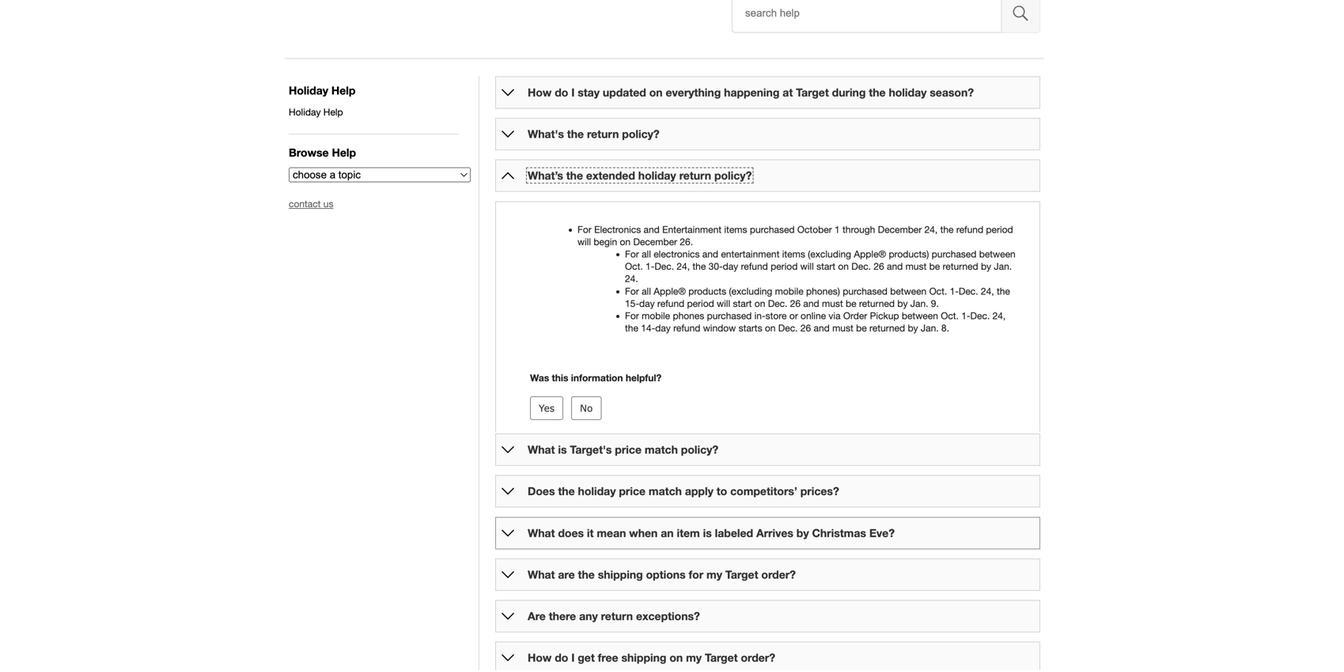 Task type: describe. For each thing, give the bounding box(es) containing it.
policy? for match
[[681, 443, 719, 456]]

2 vertical spatial help
[[332, 146, 356, 159]]

contact
[[289, 198, 321, 210]]

what's the extended holiday return policy? link
[[528, 169, 752, 182]]

1 vertical spatial shipping
[[622, 652, 667, 665]]

on up in-
[[755, 298, 766, 309]]

updated
[[603, 86, 647, 99]]

1 through
[[835, 224, 876, 235]]

any
[[579, 610, 598, 623]]

24.
[[625, 273, 638, 284]]

electronics
[[654, 249, 700, 260]]

it
[[587, 527, 594, 540]]

0 vertical spatial order?
[[762, 568, 796, 581]]

for electronics and entertainment items purchased october 1 through december 24, the refund period will begin on december 26. for all electronics and entertainment items (excluding apple® products) purchased between oct. 1-dec. 24, the 30-day refund period will start on dec. 26 and must be returned by jan. 24. for all apple® products (excluding mobile phones) purchased between oct. 1-dec. 24, the 15-day refund period will start on dec. 26 and must be returned by jan. 9. for mobile phones purchased in-store or online via order pickup between oct. 1-dec. 24, the 14-day refund window starts on dec. 26 and must be returned by jan. 8.
[[578, 224, 1016, 334]]

at
[[783, 86, 793, 99]]

for down 15-
[[625, 310, 639, 321]]

how do i stay updated on everything happening at target during the holiday season? link
[[528, 86, 974, 99]]

2 vertical spatial must
[[833, 323, 854, 334]]

do for stay
[[555, 86, 569, 99]]

what does it mean when an item is labeled arrives by christmas eve? link
[[528, 527, 895, 540]]

2 horizontal spatial day
[[723, 261, 739, 272]]

1 vertical spatial target
[[726, 568, 759, 581]]

26.
[[680, 236, 693, 247]]

0 vertical spatial period
[[986, 224, 1014, 235]]

what is target's price match policy? link
[[528, 443, 719, 456]]

what for what are the shipping options for my target order?
[[528, 568, 555, 581]]

circle arrow e image for does the holiday price match apply to competitors' prices?
[[502, 485, 514, 498]]

target's
[[570, 443, 612, 456]]

what's the return policy? link
[[528, 128, 660, 141]]

match for apply
[[649, 485, 682, 498]]

15-
[[625, 298, 640, 309]]

extended
[[586, 169, 635, 182]]

0 vertical spatial start
[[817, 261, 836, 272]]

item
[[677, 527, 700, 540]]

get
[[578, 652, 595, 665]]

2 horizontal spatial holiday
[[889, 86, 927, 99]]

2 vertical spatial period
[[687, 298, 714, 309]]

match for policy?
[[645, 443, 678, 456]]

what for what is target's price match policy?
[[528, 443, 555, 456]]

entertainment
[[721, 249, 780, 260]]

christmas
[[812, 527, 867, 540]]

1 vertical spatial returned
[[859, 298, 895, 309]]

entertainment
[[663, 224, 722, 235]]

0 vertical spatial return
[[587, 128, 619, 141]]

0 horizontal spatial items
[[724, 224, 748, 235]]

1 holiday help from the top
[[289, 84, 356, 97]]

what's the return policy?
[[528, 128, 660, 141]]

2 vertical spatial jan.
[[921, 323, 939, 334]]

window
[[703, 323, 736, 334]]

what's the extended holiday return policy?
[[528, 169, 752, 182]]

0 vertical spatial oct.
[[625, 261, 643, 272]]

are there any return exceptions? link
[[528, 610, 700, 623]]

how do i get free shipping on my target order? link
[[528, 652, 776, 665]]

or
[[790, 310, 798, 321]]

1 horizontal spatial my
[[707, 568, 723, 581]]

contact us
[[289, 198, 334, 210]]

1 horizontal spatial items
[[783, 249, 806, 260]]

14-
[[641, 323, 656, 334]]

1 horizontal spatial holiday
[[639, 169, 676, 182]]

was
[[530, 372, 549, 383]]

2 vertical spatial return
[[601, 610, 633, 623]]

1 horizontal spatial day
[[656, 323, 671, 334]]

options
[[646, 568, 686, 581]]

2 vertical spatial returned
[[870, 323, 906, 334]]

on down (excluding
[[838, 261, 849, 272]]

mean
[[597, 527, 626, 540]]

competitors'
[[731, 485, 798, 498]]

1 horizontal spatial apple®
[[854, 249, 887, 260]]

what are the shipping options for my target order? link
[[528, 568, 796, 581]]

and up 30-
[[703, 249, 719, 260]]

phones
[[673, 310, 705, 321]]

0 vertical spatial target
[[796, 86, 829, 99]]

does
[[558, 527, 584, 540]]

1 vertical spatial return
[[680, 169, 712, 182]]

order
[[844, 310, 868, 321]]

1 horizontal spatial 1-
[[950, 286, 959, 297]]

on down exceptions?
[[670, 652, 683, 665]]

eve?
[[870, 527, 895, 540]]

1 vertical spatial my
[[686, 652, 702, 665]]

everything
[[666, 86, 721, 99]]

circle arrow s image
[[502, 170, 514, 182]]

1 vertical spatial order?
[[741, 652, 776, 665]]

1 vertical spatial period
[[771, 261, 798, 272]]

us
[[324, 198, 334, 210]]

browse
[[289, 146, 329, 159]]

1 vertical spatial apple®
[[654, 286, 686, 297]]

0 vertical spatial shipping
[[598, 568, 643, 581]]

2 holiday from the top
[[289, 107, 321, 118]]

1 vertical spatial purchased
[[932, 249, 977, 260]]

0 horizontal spatial will
[[578, 236, 591, 247]]

0 vertical spatial returned
[[943, 261, 979, 272]]

begin
[[594, 236, 618, 247]]

contact us link
[[289, 198, 334, 210]]

does the holiday price match apply to competitors' prices? link
[[528, 485, 840, 498]]

during
[[832, 86, 866, 99]]

0 vertical spatial between
[[980, 249, 1016, 260]]

2 vertical spatial holiday
[[578, 485, 616, 498]]

2 holiday help from the top
[[289, 107, 343, 118]]

what is target's price match policy?
[[528, 443, 719, 456]]

what does it mean when an item is labeled arrives by christmas eve?
[[528, 527, 895, 540]]

2 vertical spatial will
[[717, 298, 731, 309]]

electronics
[[594, 224, 641, 235]]

policy? for return
[[715, 169, 752, 182]]

1 all from the top
[[642, 249, 651, 260]]

2 vertical spatial oct.
[[941, 310, 959, 321]]

what's
[[528, 169, 563, 182]]

circle arrow e image for how do i stay updated on everything happening at target during the holiday season?
[[502, 86, 514, 99]]

1 holiday from the top
[[289, 84, 328, 97]]

prices?
[[801, 485, 840, 498]]

2 vertical spatial purchased
[[707, 310, 752, 321]]

1 vertical spatial start
[[733, 298, 752, 309]]



Task type: locate. For each thing, give the bounding box(es) containing it.
by
[[981, 261, 992, 272], [898, 298, 908, 309], [908, 323, 919, 334], [797, 527, 809, 540]]

3 what from the top
[[528, 568, 555, 581]]

1 vertical spatial between
[[891, 286, 927, 297]]

24,
[[925, 224, 938, 235], [677, 261, 690, 272], [981, 286, 995, 297], [993, 310, 1006, 321]]

1 how from the top
[[528, 86, 552, 99]]

2 horizontal spatial will
[[801, 261, 814, 272]]

navigation
[[289, 84, 471, 401]]

what up does
[[528, 443, 555, 456]]

shipping right free
[[622, 652, 667, 665]]

how for how do i stay updated on everything happening at target during the holiday season?
[[528, 86, 552, 99]]

1 do from the top
[[555, 86, 569, 99]]

holiday right extended
[[639, 169, 676, 182]]

how
[[528, 86, 552, 99], [528, 652, 552, 665]]

how down are
[[528, 652, 552, 665]]

1 what from the top
[[528, 443, 555, 456]]

None submit
[[530, 397, 564, 420], [571, 397, 602, 420], [530, 397, 564, 420], [571, 397, 602, 420]]

start
[[817, 261, 836, 272], [733, 298, 752, 309]]

holiday down the target's
[[578, 485, 616, 498]]

0 vertical spatial circle arrow e image
[[502, 444, 514, 456]]

price right the target's
[[615, 443, 642, 456]]

1 vertical spatial oct.
[[930, 286, 948, 297]]

0 vertical spatial match
[[645, 443, 678, 456]]

2 vertical spatial target
[[705, 652, 738, 665]]

circle arrow e image for what are the shipping options for my target order?
[[502, 569, 514, 581]]

1 vertical spatial price
[[619, 485, 646, 498]]

what
[[528, 443, 555, 456], [528, 527, 555, 540], [528, 568, 555, 581]]

policy? up what's the extended holiday return policy? "link"
[[622, 128, 660, 141]]

0 horizontal spatial apple®
[[654, 286, 686, 297]]

stay
[[578, 86, 600, 99]]

all up 14-
[[642, 286, 651, 297]]

for left the electronics at top
[[578, 224, 592, 235]]

is right item
[[703, 527, 712, 540]]

i left get
[[572, 652, 575, 665]]

what's
[[528, 128, 564, 141]]

was this information helpful?
[[530, 372, 662, 383]]

help
[[332, 84, 356, 97], [324, 107, 343, 118], [332, 146, 356, 159]]

return right any
[[601, 610, 633, 623]]

2 vertical spatial what
[[528, 568, 555, 581]]

apple® down the 1 through
[[854, 249, 887, 260]]

must down the via
[[833, 323, 854, 334]]

return up extended
[[587, 128, 619, 141]]

the
[[869, 86, 886, 99], [567, 128, 584, 141], [566, 169, 583, 182], [941, 224, 954, 235], [693, 261, 706, 272], [997, 286, 1011, 297], [625, 323, 639, 334], [558, 485, 575, 498], [578, 568, 595, 581]]

must down products)
[[906, 261, 927, 272]]

be down order
[[856, 323, 867, 334]]

1 vertical spatial holiday
[[639, 169, 676, 182]]

2 vertical spatial 26
[[801, 323, 811, 334]]

1 vertical spatial match
[[649, 485, 682, 498]]

0 vertical spatial december
[[878, 224, 922, 235]]

0 horizontal spatial day
[[640, 298, 655, 309]]

0 vertical spatial apple®
[[854, 249, 887, 260]]

1 vertical spatial circle arrow e image
[[502, 569, 514, 581]]

0 vertical spatial policy?
[[622, 128, 660, 141]]

2 vertical spatial be
[[856, 323, 867, 334]]

order?
[[762, 568, 796, 581], [741, 652, 776, 665]]

products)
[[889, 249, 929, 260]]

returned up pickup on the top right of page
[[859, 298, 895, 309]]

on down store
[[765, 323, 776, 334]]

items up entertainment
[[724, 224, 748, 235]]

browse help
[[289, 146, 356, 159]]

exceptions?
[[636, 610, 700, 623]]

my right for
[[707, 568, 723, 581]]

are
[[528, 610, 546, 623]]

0 horizontal spatial my
[[686, 652, 702, 665]]

0 vertical spatial 1-
[[646, 261, 655, 272]]

0 vertical spatial holiday
[[889, 86, 927, 99]]

in-
[[755, 310, 766, 321]]

for up 15-
[[625, 286, 639, 297]]

policy? up the apply
[[681, 443, 719, 456]]

holiday
[[889, 86, 927, 99], [639, 169, 676, 182], [578, 485, 616, 498]]

are
[[558, 568, 575, 581]]

3 circle arrow e image from the top
[[502, 485, 514, 498]]

match left the apply
[[649, 485, 682, 498]]

i for stay
[[572, 86, 575, 99]]

labeled
[[715, 527, 754, 540]]

price for target's
[[615, 443, 642, 456]]

and down products)
[[887, 261, 903, 272]]

1 horizontal spatial december
[[878, 224, 922, 235]]

1 i from the top
[[572, 86, 575, 99]]

target
[[796, 86, 829, 99], [726, 568, 759, 581], [705, 652, 738, 665]]

and down online
[[814, 323, 830, 334]]

an
[[661, 527, 674, 540]]

2 what from the top
[[528, 527, 555, 540]]

5 circle arrow e image from the top
[[502, 610, 514, 623]]

2 i from the top
[[572, 652, 575, 665]]

1 circle arrow e image from the top
[[502, 86, 514, 99]]

1 horizontal spatial will
[[717, 298, 731, 309]]

does the holiday price match apply to competitors' prices?
[[528, 485, 840, 498]]

1 vertical spatial 1-
[[950, 286, 959, 297]]

0 vertical spatial is
[[558, 443, 567, 456]]

apple® up phones
[[654, 286, 686, 297]]

circle arrow e image for how do i get free shipping on my target order?
[[502, 652, 514, 665]]

circle arrow e image for are there any return exceptions?
[[502, 610, 514, 623]]

will left begin on the top left
[[578, 236, 591, 247]]

2 vertical spatial between
[[902, 310, 939, 321]]

start down (excluding
[[817, 261, 836, 272]]

items down october
[[783, 249, 806, 260]]

1 vertical spatial items
[[783, 249, 806, 260]]

shipping up are there any return exceptions? link
[[598, 568, 643, 581]]

what for what does it mean when an item is labeled arrives by christmas eve?
[[528, 527, 555, 540]]

season?
[[930, 86, 974, 99]]

0 horizontal spatial holiday
[[578, 485, 616, 498]]

information
[[571, 372, 623, 383]]

returned down pickup on the top right of page
[[870, 323, 906, 334]]

on right updated
[[650, 86, 663, 99]]

0 vertical spatial jan.
[[994, 261, 1012, 272]]

online
[[801, 310, 826, 321]]

december up products)
[[878, 224, 922, 235]]

1 vertical spatial how
[[528, 652, 552, 665]]

1 horizontal spatial period
[[771, 261, 798, 272]]

i left the stay
[[572, 86, 575, 99]]

december
[[878, 224, 922, 235], [634, 236, 678, 247]]

9.
[[931, 298, 939, 309]]

26
[[874, 261, 885, 272], [790, 298, 801, 309], [801, 323, 811, 334]]

will
[[578, 236, 591, 247], [801, 261, 814, 272], [717, 298, 731, 309]]

circle arrow e image for what's the return policy?
[[502, 128, 514, 141]]

1 circle arrow e image from the top
[[502, 444, 514, 456]]

0 vertical spatial 26
[[874, 261, 885, 272]]

day down entertainment
[[723, 261, 739, 272]]

day up 14-
[[640, 298, 655, 309]]

1 vertical spatial jan.
[[911, 298, 929, 309]]

0 vertical spatial do
[[555, 86, 569, 99]]

happening
[[724, 86, 780, 99]]

holiday
[[289, 84, 328, 97], [289, 107, 321, 118]]

0 vertical spatial price
[[615, 443, 642, 456]]

price
[[615, 443, 642, 456], [619, 485, 646, 498]]

does
[[528, 485, 555, 498]]

0 vertical spatial holiday help
[[289, 84, 356, 97]]

this
[[552, 372, 569, 383]]

be up 9.
[[930, 261, 940, 272]]

return up entertainment on the top
[[680, 169, 712, 182]]

policy?
[[622, 128, 660, 141], [715, 169, 752, 182], [681, 443, 719, 456]]

my down exceptions?
[[686, 652, 702, 665]]

oct. up 8.
[[941, 310, 959, 321]]

1 vertical spatial holiday help
[[289, 107, 343, 118]]

1 vertical spatial be
[[846, 298, 857, 309]]

0 horizontal spatial is
[[558, 443, 567, 456]]

for
[[689, 568, 704, 581]]

returned
[[943, 261, 979, 272], [859, 298, 895, 309], [870, 323, 906, 334]]

1 horizontal spatial is
[[703, 527, 712, 540]]

all left electronics
[[642, 249, 651, 260]]

is left the target's
[[558, 443, 567, 456]]

returned up 8.
[[943, 261, 979, 272]]

will down (excluding
[[801, 261, 814, 272]]

0 vertical spatial will
[[578, 236, 591, 247]]

1 vertical spatial december
[[634, 236, 678, 247]]

1 vertical spatial i
[[572, 652, 575, 665]]

search help text field
[[732, 0, 1002, 33]]

december up electronics
[[634, 236, 678, 247]]

0 horizontal spatial mobile
[[642, 310, 670, 321]]

1 vertical spatial 26
[[790, 298, 801, 309]]

mobile up 14-
[[642, 310, 670, 321]]

apply
[[685, 485, 714, 498]]

day
[[723, 261, 739, 272], [640, 298, 655, 309], [656, 323, 671, 334]]

what left does
[[528, 527, 555, 540]]

1 vertical spatial policy?
[[715, 169, 752, 182]]

shipping
[[598, 568, 643, 581], [622, 652, 667, 665]]

purchased
[[750, 224, 795, 235], [932, 249, 977, 260], [707, 310, 752, 321]]

1 vertical spatial what
[[528, 527, 555, 540]]

6 circle arrow e image from the top
[[502, 652, 514, 665]]

must up the via
[[822, 298, 843, 309]]

circle arrow e image for what does it mean when an item is labeled arrives by christmas eve?
[[502, 527, 514, 540]]

2 circle arrow e image from the top
[[502, 128, 514, 141]]

2 vertical spatial policy?
[[681, 443, 719, 456]]

26 up 'phones) purchased' on the right top of page
[[874, 261, 885, 272]]

1 vertical spatial will
[[801, 261, 814, 272]]

via
[[829, 310, 841, 321]]

will down products (excluding
[[717, 298, 731, 309]]

0 vertical spatial day
[[723, 261, 739, 272]]

2 horizontal spatial 1-
[[962, 310, 971, 321]]

match
[[645, 443, 678, 456], [649, 485, 682, 498]]

2 vertical spatial 1-
[[962, 310, 971, 321]]

oct. up '24.'
[[625, 261, 643, 272]]

phones) purchased
[[806, 286, 888, 297]]

8.
[[942, 323, 950, 334]]

store
[[766, 310, 787, 321]]

match up does the holiday price match apply to competitors' prices?
[[645, 443, 678, 456]]

2 how from the top
[[528, 652, 552, 665]]

0 vertical spatial mobile
[[775, 286, 804, 297]]

do left get
[[555, 652, 569, 665]]

start down products (excluding
[[733, 298, 752, 309]]

1 vertical spatial all
[[642, 286, 651, 297]]

for up '24.'
[[625, 249, 639, 260]]

all
[[642, 249, 651, 260], [642, 286, 651, 297]]

0 vertical spatial what
[[528, 443, 555, 456]]

helpful?
[[626, 372, 662, 383]]

4 circle arrow e image from the top
[[502, 527, 514, 540]]

do
[[555, 86, 569, 99], [555, 652, 569, 665]]

0 vertical spatial be
[[930, 261, 940, 272]]

1 vertical spatial help
[[324, 107, 343, 118]]

0 horizontal spatial 1-
[[646, 261, 655, 272]]

1 vertical spatial holiday
[[289, 107, 321, 118]]

be down 'phones) purchased' on the right top of page
[[846, 298, 857, 309]]

free
[[598, 652, 619, 665]]

on down the electronics at top
[[620, 236, 631, 247]]

0 vertical spatial holiday
[[289, 84, 328, 97]]

price down "what is target's price match policy?"
[[619, 485, 646, 498]]

and up online
[[804, 298, 820, 309]]

holiday left season?
[[889, 86, 927, 99]]

how for how do i get free shipping on my target order?
[[528, 652, 552, 665]]

circle arrow e image
[[502, 444, 514, 456], [502, 569, 514, 581]]

2 circle arrow e image from the top
[[502, 569, 514, 581]]

are there any return exceptions?
[[528, 610, 700, 623]]

policy? up entertainment on the top
[[715, 169, 752, 182]]

what are the shipping options for my target order?
[[528, 568, 796, 581]]

1-
[[646, 261, 655, 272], [950, 286, 959, 297], [962, 310, 971, 321]]

2 all from the top
[[642, 286, 651, 297]]

None image field
[[1002, 0, 1041, 33]]

oct. up 9.
[[930, 286, 948, 297]]

day up helpful?
[[656, 323, 671, 334]]

is
[[558, 443, 567, 456], [703, 527, 712, 540]]

i for get
[[572, 652, 575, 665]]

circle arrow e image
[[502, 86, 514, 99], [502, 128, 514, 141], [502, 485, 514, 498], [502, 527, 514, 540], [502, 610, 514, 623], [502, 652, 514, 665]]

1 vertical spatial mobile
[[642, 310, 670, 321]]

navigation containing holiday help
[[289, 84, 471, 401]]

how up what's
[[528, 86, 552, 99]]

return
[[587, 128, 619, 141], [680, 169, 712, 182], [601, 610, 633, 623]]

on
[[650, 86, 663, 99], [620, 236, 631, 247], [838, 261, 849, 272], [755, 298, 766, 309], [765, 323, 776, 334], [670, 652, 683, 665]]

purchased up the window
[[707, 310, 752, 321]]

items
[[724, 224, 748, 235], [783, 249, 806, 260]]

price for holiday
[[619, 485, 646, 498]]

1 horizontal spatial start
[[817, 261, 836, 272]]

and right the electronics at top
[[644, 224, 660, 235]]

apple®
[[854, 249, 887, 260], [654, 286, 686, 297]]

and
[[644, 224, 660, 235], [703, 249, 719, 260], [887, 261, 903, 272], [804, 298, 820, 309], [814, 323, 830, 334]]

26 down online
[[801, 323, 811, 334]]

do left the stay
[[555, 86, 569, 99]]

circle arrow e image for what is target's price match policy?
[[502, 444, 514, 456]]

1 vertical spatial must
[[822, 298, 843, 309]]

do for get
[[555, 652, 569, 665]]

26 up or
[[790, 298, 801, 309]]

starts
[[739, 323, 763, 334]]

0 vertical spatial help
[[332, 84, 356, 97]]

0 vertical spatial purchased
[[750, 224, 795, 235]]

must
[[906, 261, 927, 272], [822, 298, 843, 309], [833, 323, 854, 334]]

(excluding
[[808, 249, 852, 260]]

0 vertical spatial all
[[642, 249, 651, 260]]

0 vertical spatial must
[[906, 261, 927, 272]]

mobile up or
[[775, 286, 804, 297]]

arrives
[[757, 527, 794, 540]]

1 vertical spatial day
[[640, 298, 655, 309]]

how do i get free shipping on my target order?
[[528, 652, 776, 665]]

0 horizontal spatial december
[[634, 236, 678, 247]]

products (excluding
[[689, 286, 773, 297]]

purchased right products)
[[932, 249, 977, 260]]

how do i stay updated on everything happening at target during the holiday season?
[[528, 86, 974, 99]]

to
[[717, 485, 728, 498]]

when
[[629, 527, 658, 540]]

30-
[[709, 261, 723, 272]]

there
[[549, 610, 576, 623]]

0 vertical spatial i
[[572, 86, 575, 99]]

between
[[980, 249, 1016, 260], [891, 286, 927, 297], [902, 310, 939, 321]]

0 vertical spatial my
[[707, 568, 723, 581]]

0 horizontal spatial period
[[687, 298, 714, 309]]

pickup
[[870, 310, 900, 321]]

purchased up entertainment
[[750, 224, 795, 235]]

2 do from the top
[[555, 652, 569, 665]]

october
[[798, 224, 832, 235]]

what left are
[[528, 568, 555, 581]]



Task type: vqa. For each thing, say whether or not it's contained in the screenshot.
What
yes



